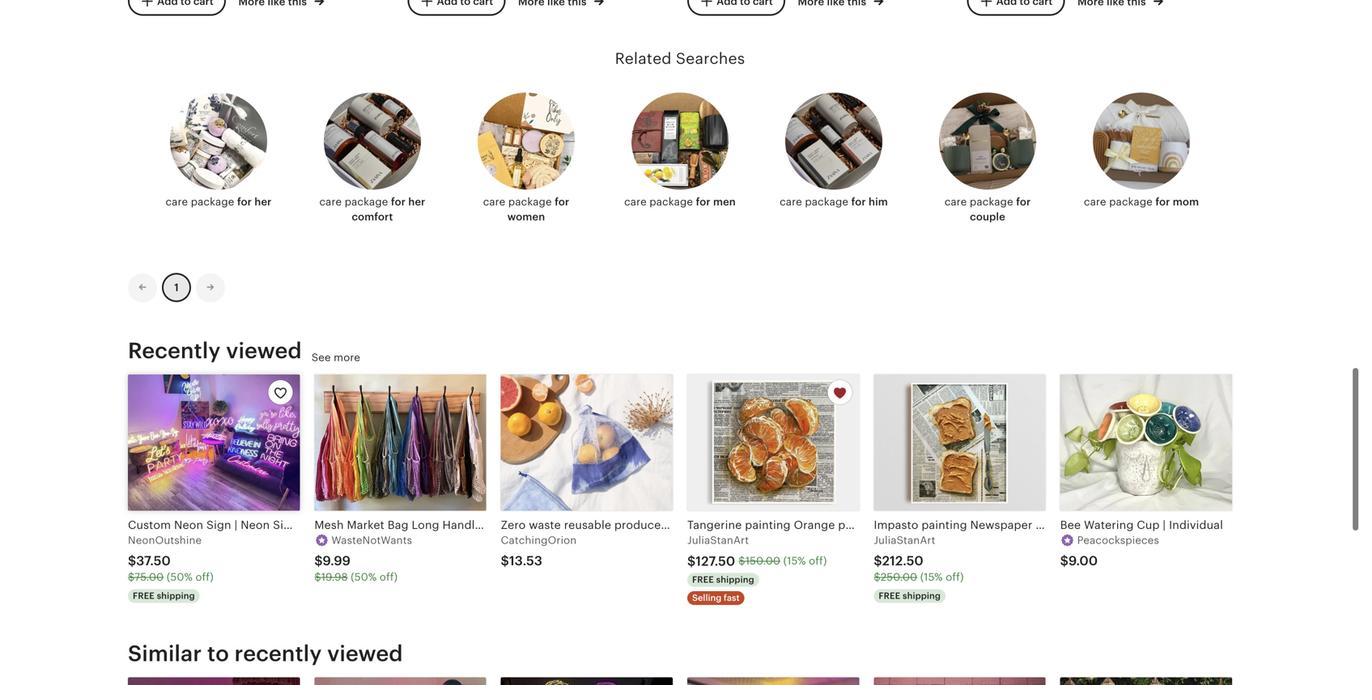 Task type: describe. For each thing, give the bounding box(es) containing it.
75.00
[[135, 572, 164, 584]]

for inside for couple
[[1016, 196, 1031, 208]]

catchingorion $ 13.53
[[501, 535, 577, 569]]

women
[[507, 211, 545, 223]]

neon name sign custom wedding backdrop, last name sign wedding decor, custom led sign wall decor, neon wedding sign personalized gifts image
[[1060, 678, 1232, 686]]

free for 37.50
[[133, 592, 155, 602]]

mesh market bag long handle hand dyed 100% cotton net string shopping reusable farmers produce eco friendly zero waste gift image
[[314, 375, 486, 511]]

5 package from the left
[[805, 196, 849, 208]]

care package for men
[[624, 196, 736, 208]]

similar to recently viewed
[[128, 642, 403, 667]]

similar
[[128, 642, 202, 667]]

off) for 37.50
[[196, 572, 214, 584]]

5 for from the left
[[852, 196, 866, 208]]

13.53
[[509, 554, 543, 569]]

recently viewed
[[128, 338, 302, 363]]

1 package from the left
[[191, 196, 234, 208]]

250.00
[[881, 572, 918, 584]]

see
[[312, 352, 331, 364]]

4 care from the left
[[624, 196, 647, 208]]

$ inside catchingorion $ 13.53
[[501, 554, 509, 569]]

7 for from the left
[[1156, 196, 1170, 208]]

for women
[[507, 196, 569, 223]]

care package for for women
[[483, 196, 555, 208]]

bee watering cup | individual image
[[1060, 375, 1232, 511]]

212.50
[[882, 554, 924, 569]]

juliastanart $ 127.50 $ 150.00 (15% off) free shipping selling fast
[[687, 535, 827, 604]]

watering
[[1084, 519, 1134, 532]]

more
[[334, 352, 360, 364]]

impasto painting newspaper art peanut butter toast food painting breakfast painting image
[[874, 375, 1046, 511]]

for inside for women
[[555, 196, 569, 208]]

6 package from the left
[[970, 196, 1014, 208]]

custom neon sign | neon sign | personalized gifts | wedding signs | name signs  |  led neon lights | neon signs | neon sign bar image
[[128, 678, 300, 686]]

1 care from the left
[[166, 196, 188, 208]]

1 vertical spatial viewed
[[327, 642, 403, 667]]

(50% inside $ 9.99 $ 19.98 (50% off)
[[351, 572, 377, 584]]

neonoutshine $ 37.50 $ 75.00 (50% off) free shipping
[[128, 535, 214, 602]]

3 care from the left
[[483, 196, 506, 208]]

care package for for couple
[[945, 196, 1016, 208]]

2 package from the left
[[345, 196, 388, 208]]

6 care from the left
[[945, 196, 967, 208]]

5 care from the left
[[780, 196, 802, 208]]

wastenotwants
[[331, 535, 412, 547]]

bee watering cup | individual
[[1060, 519, 1223, 532]]

care package for for her comfort
[[319, 196, 391, 208]]

$ 9.99 $ 19.98 (50% off)
[[314, 554, 398, 584]]

127.50
[[696, 554, 735, 569]]

4 for from the left
[[696, 196, 711, 208]]

him
[[869, 196, 888, 208]]

comfort
[[352, 211, 393, 223]]

see more link
[[312, 350, 360, 365]]

custom neon sign | neon sign | unique personalized gifts | wedding signs | name signs  |  outdoor led neon lights | neon signs | wall decor image
[[128, 375, 300, 511]]

$ 9.00
[[1060, 554, 1098, 569]]



Task type: locate. For each thing, give the bounding box(es) containing it.
off) right '250.00'
[[946, 572, 964, 584]]

shipping inside neonoutshine $ 37.50 $ 75.00 (50% off) free shipping
[[157, 592, 195, 602]]

shipping down '250.00'
[[903, 592, 941, 602]]

1 horizontal spatial care package
[[483, 196, 555, 208]]

zero waste reusable produce bags - eco-friendly tie dye bags - upcycled drawstring bag set - plastic free, organic & eco friendly gift image
[[501, 375, 673, 511]]

1 horizontal spatial viewed
[[327, 642, 403, 667]]

9.99
[[323, 554, 351, 569]]

150.00
[[746, 555, 781, 568]]

for inside for her comfort
[[391, 196, 406, 208]]

1 horizontal spatial her
[[408, 196, 426, 208]]

2 horizontal spatial shipping
[[903, 592, 941, 602]]

0 horizontal spatial care package
[[319, 196, 391, 208]]

free
[[692, 575, 714, 586], [133, 592, 155, 602], [879, 592, 901, 602]]

1 link
[[162, 273, 191, 303]]

care package for him
[[780, 196, 888, 208]]

(15%
[[784, 555, 806, 568], [920, 572, 943, 584]]

2 for from the left
[[391, 196, 406, 208]]

2 (50% from the left
[[351, 572, 377, 584]]

0 vertical spatial (15%
[[784, 555, 806, 568]]

juliastanart
[[687, 535, 749, 547], [874, 535, 936, 547]]

mom
[[1173, 196, 1199, 208]]

for her comfort
[[352, 196, 426, 223]]

individual
[[1169, 519, 1223, 532]]

$
[[128, 554, 136, 569], [314, 554, 323, 569], [501, 554, 509, 569], [874, 554, 882, 569], [1060, 554, 1069, 569], [687, 554, 696, 569], [739, 555, 746, 568], [128, 572, 135, 584], [314, 572, 321, 584], [874, 572, 881, 584]]

neon name sign custom gift for kid, led name sign gift for her, neon sign light christmas gifts, led signs room decor, personalized gifts image
[[874, 678, 1046, 686]]

7 package from the left
[[1109, 196, 1153, 208]]

shipping down 75.00
[[157, 592, 195, 602]]

for
[[237, 196, 252, 208], [391, 196, 406, 208], [555, 196, 569, 208], [696, 196, 711, 208], [852, 196, 866, 208], [1016, 196, 1031, 208], [1156, 196, 1170, 208]]

care package up the couple
[[945, 196, 1016, 208]]

7 care from the left
[[1084, 196, 1107, 208]]

viewed
[[226, 338, 302, 363], [327, 642, 403, 667]]

shipping inside juliastanart $ 212.50 $ 250.00 (15% off) free shipping
[[903, 592, 941, 602]]

1 horizontal spatial shipping
[[716, 575, 754, 586]]

custom neon sign | neon sign | wedding neon sign | led neon sign | name neon sign | neon signs | led sign | wall decor | home decor image
[[501, 678, 673, 686]]

(15% inside juliastanart $ 212.50 $ 250.00 (15% off) free shipping
[[920, 572, 943, 584]]

off)
[[809, 555, 827, 568], [196, 572, 214, 584], [380, 572, 398, 584], [946, 572, 964, 584]]

off) down the neonoutshine
[[196, 572, 214, 584]]

0 horizontal spatial viewed
[[226, 338, 302, 363]]

custom neon sign | led neon light sign | aesthetic home & room decor | neon sign bar | handemade neon sign image
[[687, 678, 859, 686]]

shipping up fast
[[716, 575, 754, 586]]

2 care package from the left
[[483, 196, 555, 208]]

juliastanart inside juliastanart $ 127.50 $ 150.00 (15% off) free shipping selling fast
[[687, 535, 749, 547]]

2 her from the left
[[408, 196, 426, 208]]

cup
[[1137, 519, 1160, 532]]

neonoutshine
[[128, 535, 202, 547]]

free inside juliastanart $ 127.50 $ 150.00 (15% off) free shipping selling fast
[[692, 575, 714, 586]]

off) right 150.00
[[809, 555, 827, 568]]

1
[[174, 282, 179, 294]]

bee
[[1060, 519, 1081, 532]]

0 horizontal spatial shipping
[[157, 592, 195, 602]]

(50% inside neonoutshine $ 37.50 $ 75.00 (50% off) free shipping
[[167, 572, 193, 584]]

juliastanart $ 212.50 $ 250.00 (15% off) free shipping
[[874, 535, 964, 602]]

her
[[255, 196, 272, 208], [408, 196, 426, 208]]

6 for from the left
[[1016, 196, 1031, 208]]

(15% for 127.50
[[784, 555, 806, 568]]

1 horizontal spatial juliastanart
[[874, 535, 936, 547]]

1 horizontal spatial (15%
[[920, 572, 943, 584]]

2 horizontal spatial free
[[879, 592, 901, 602]]

tangerine painting orange painting original oil painting mandarin painting citrus painting newspaper art fruit painting image
[[687, 375, 859, 511]]

selling
[[692, 594, 722, 604]]

free inside juliastanart $ 212.50 $ 250.00 (15% off) free shipping
[[879, 592, 901, 602]]

0 horizontal spatial juliastanart
[[687, 535, 749, 547]]

men
[[713, 196, 736, 208]]

related searches
[[615, 50, 745, 67]]

care package up comfort
[[319, 196, 391, 208]]

1 her from the left
[[255, 196, 272, 208]]

2 juliastanart from the left
[[874, 535, 936, 547]]

(15% right 150.00
[[784, 555, 806, 568]]

juliastanart inside juliastanart $ 212.50 $ 250.00 (15% off) free shipping
[[874, 535, 936, 547]]

free inside neonoutshine $ 37.50 $ 75.00 (50% off) free shipping
[[133, 592, 155, 602]]

37.50
[[136, 554, 171, 569]]

free for 127.50
[[692, 575, 714, 586]]

(15% right '250.00'
[[920, 572, 943, 584]]

care package for mom
[[1084, 196, 1199, 208]]

free up selling
[[692, 575, 714, 586]]

shipping for 212.50
[[903, 592, 941, 602]]

couple
[[970, 211, 1006, 223]]

4 package from the left
[[650, 196, 693, 208]]

see more
[[312, 352, 360, 364]]

(50%
[[167, 572, 193, 584], [351, 572, 377, 584]]

juliastanart up the 127.50
[[687, 535, 749, 547]]

free down 75.00
[[133, 592, 155, 602]]

(50% right '19.98'
[[351, 572, 377, 584]]

shipping for 127.50
[[716, 575, 754, 586]]

1 horizontal spatial (50%
[[351, 572, 377, 584]]

free down '250.00'
[[879, 592, 901, 602]]

2 care from the left
[[319, 196, 342, 208]]

catchingorion
[[501, 535, 577, 547]]

her inside for her comfort
[[408, 196, 426, 208]]

(15% for 212.50
[[920, 572, 943, 584]]

0 horizontal spatial (15%
[[784, 555, 806, 568]]

off) down wastenotwants
[[380, 572, 398, 584]]

(50% right 75.00
[[167, 572, 193, 584]]

searches
[[676, 50, 745, 67]]

recently
[[235, 642, 322, 667]]

juliastanart up 212.50
[[874, 535, 936, 547]]

|
[[1163, 519, 1166, 532]]

care
[[166, 196, 188, 208], [319, 196, 342, 208], [483, 196, 506, 208], [624, 196, 647, 208], [780, 196, 802, 208], [945, 196, 967, 208], [1084, 196, 1107, 208]]

off) for 127.50
[[809, 555, 827, 568]]

9.00
[[1069, 554, 1098, 569]]

1 care package from the left
[[319, 196, 391, 208]]

(15% inside juliastanart $ 127.50 $ 150.00 (15% off) free shipping selling fast
[[784, 555, 806, 568]]

1 (50% from the left
[[167, 572, 193, 584]]

juliastanart for 127.50
[[687, 535, 749, 547]]

3 care package from the left
[[945, 196, 1016, 208]]

off) inside $ 9.99 $ 19.98 (50% off)
[[380, 572, 398, 584]]

off) inside juliastanart $ 127.50 $ 150.00 (15% off) free shipping selling fast
[[809, 555, 827, 568]]

fast
[[724, 594, 740, 604]]

to
[[207, 642, 229, 667]]

for couple
[[970, 196, 1031, 223]]

0 horizontal spatial her
[[255, 196, 272, 208]]

2 horizontal spatial care package
[[945, 196, 1016, 208]]

3 package from the left
[[508, 196, 552, 208]]

0 horizontal spatial (50%
[[167, 572, 193, 584]]

1 horizontal spatial free
[[692, 575, 714, 586]]

off) inside neonoutshine $ 37.50 $ 75.00 (50% off) free shipping
[[196, 572, 214, 584]]

package
[[191, 196, 234, 208], [345, 196, 388, 208], [508, 196, 552, 208], [650, 196, 693, 208], [805, 196, 849, 208], [970, 196, 1014, 208], [1109, 196, 1153, 208]]

1 vertical spatial (15%
[[920, 572, 943, 584]]

shipping inside juliastanart $ 127.50 $ 150.00 (15% off) free shipping selling fast
[[716, 575, 754, 586]]

recently
[[128, 338, 221, 363]]

off) inside juliastanart $ 212.50 $ 250.00 (15% off) free shipping
[[946, 572, 964, 584]]

3 for from the left
[[555, 196, 569, 208]]

19.98
[[321, 572, 348, 584]]

1 juliastanart from the left
[[687, 535, 749, 547]]

1 for from the left
[[237, 196, 252, 208]]

free for 212.50
[[879, 592, 901, 602]]

care package up women
[[483, 196, 555, 208]]

shipping
[[716, 575, 754, 586], [157, 592, 195, 602], [903, 592, 941, 602]]

off) for 212.50
[[946, 572, 964, 584]]

care package for her
[[166, 196, 272, 208]]

juliastanart for 212.50
[[874, 535, 936, 547]]

shipping for 37.50
[[157, 592, 195, 602]]

related
[[615, 50, 672, 67]]

0 horizontal spatial free
[[133, 592, 155, 602]]

peacockspieces
[[1077, 535, 1159, 547]]

care package
[[319, 196, 391, 208], [483, 196, 555, 208], [945, 196, 1016, 208]]

0 vertical spatial viewed
[[226, 338, 302, 363]]



Task type: vqa. For each thing, say whether or not it's contained in the screenshot.
the leftmost &
no



